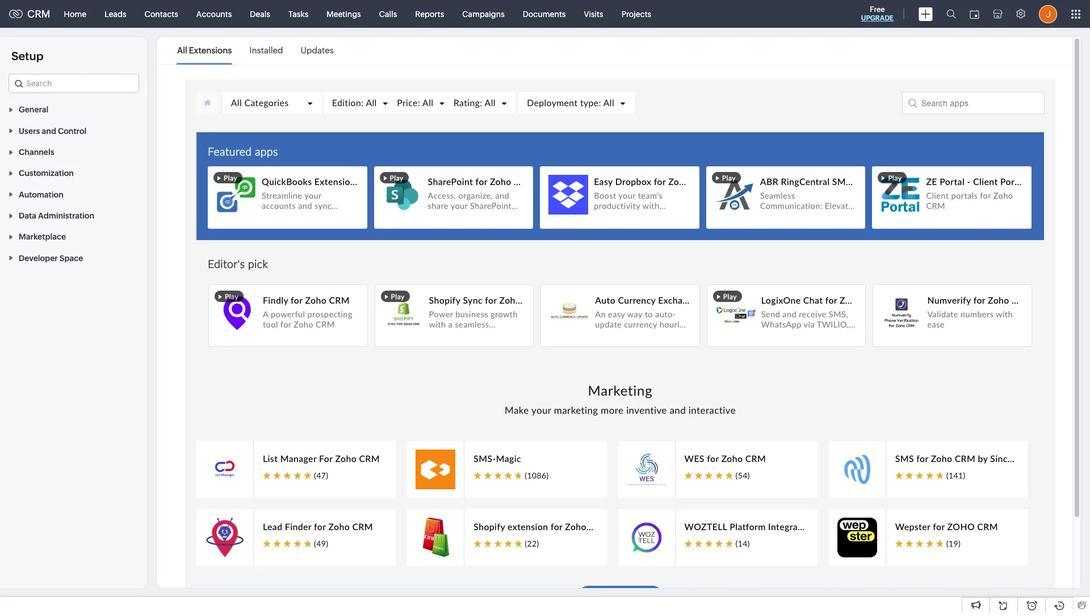 Task type: locate. For each thing, give the bounding box(es) containing it.
free upgrade
[[862, 5, 894, 22]]

reports link
[[406, 0, 453, 28]]

contacts link
[[136, 0, 187, 28]]

users and control
[[19, 126, 87, 136]]

documents link
[[514, 0, 575, 28]]

create menu image
[[919, 7, 933, 21]]

crm link
[[9, 8, 50, 20]]

general button
[[0, 99, 148, 120]]

search image
[[947, 9, 957, 19]]

developer space button
[[0, 247, 148, 269]]

campaigns link
[[453, 0, 514, 28]]

visits link
[[575, 0, 613, 28]]

reports
[[415, 9, 444, 18]]

marketplace button
[[0, 226, 148, 247]]

None field
[[9, 74, 139, 93]]

installed
[[250, 45, 283, 55]]

deals
[[250, 9, 270, 18]]

free
[[870, 5, 885, 14]]

all extensions
[[177, 45, 232, 55]]

marketplace
[[19, 233, 66, 242]]

accounts link
[[187, 0, 241, 28]]

installed link
[[250, 37, 283, 64]]

administration
[[38, 211, 94, 220]]

documents
[[523, 9, 566, 18]]

all extensions link
[[177, 37, 232, 64]]

calendar image
[[970, 9, 980, 18]]

tasks
[[289, 9, 309, 18]]

meetings
[[327, 9, 361, 18]]

updates link
[[301, 37, 334, 64]]

search element
[[940, 0, 963, 28]]

users
[[19, 126, 40, 136]]

developer
[[19, 254, 58, 263]]

extensions
[[189, 45, 232, 55]]

profile element
[[1033, 0, 1065, 28]]

home link
[[55, 0, 96, 28]]



Task type: describe. For each thing, give the bounding box(es) containing it.
campaigns
[[463, 9, 505, 18]]

and
[[42, 126, 56, 136]]

data
[[19, 211, 36, 220]]

profile image
[[1040, 5, 1058, 23]]

create menu element
[[912, 0, 940, 28]]

deals link
[[241, 0, 279, 28]]

tasks link
[[279, 0, 318, 28]]

calls link
[[370, 0, 406, 28]]

channels
[[19, 148, 54, 157]]

channels button
[[0, 141, 148, 162]]

accounts
[[196, 9, 232, 18]]

Search text field
[[9, 74, 139, 93]]

general
[[19, 105, 48, 114]]

projects link
[[613, 0, 661, 28]]

all
[[177, 45, 187, 55]]

visits
[[584, 9, 604, 18]]

setup
[[11, 49, 43, 62]]

space
[[60, 254, 83, 263]]

calls
[[379, 9, 397, 18]]

leads link
[[96, 0, 136, 28]]

projects
[[622, 9, 652, 18]]

data administration
[[19, 211, 94, 220]]

automation
[[19, 190, 63, 199]]

meetings link
[[318, 0, 370, 28]]

leads
[[105, 9, 126, 18]]

contacts
[[145, 9, 178, 18]]

automation button
[[0, 184, 148, 205]]

upgrade
[[862, 14, 894, 22]]

updates
[[301, 45, 334, 55]]

crm
[[27, 8, 50, 20]]

users and control button
[[0, 120, 148, 141]]

data administration button
[[0, 205, 148, 226]]

customization button
[[0, 162, 148, 184]]

home
[[64, 9, 86, 18]]

control
[[58, 126, 87, 136]]

developer space
[[19, 254, 83, 263]]

customization
[[19, 169, 74, 178]]



Task type: vqa. For each thing, say whether or not it's contained in the screenshot.
"Logo"
no



